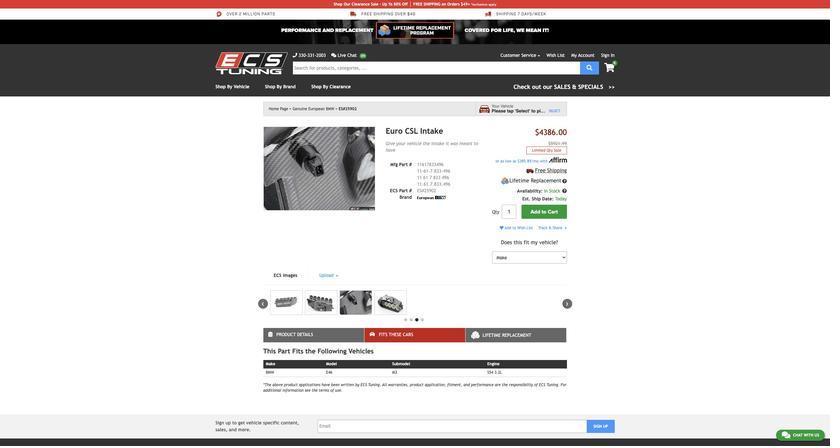 Task type: locate. For each thing, give the bounding box(es) containing it.
0 horizontal spatial up
[[226, 421, 231, 426]]

bmw
[[326, 107, 334, 111], [266, 370, 274, 375]]

0 vertical spatial fits
[[379, 332, 388, 338]]

qty inside $5921.99 limited qty sale
[[547, 148, 553, 153]]

0 vertical spatial of
[[534, 383, 538, 387]]

performance and replacement
[[281, 27, 374, 34]]

csl
[[405, 126, 418, 136]]

1 vertical spatial &
[[549, 226, 552, 231]]

1 horizontal spatial add
[[531, 209, 541, 215]]

model
[[326, 362, 337, 367]]

sign for sign up to get vehicle specific content, sales, and more.
[[216, 421, 224, 426]]

and right sales, on the left of the page
[[229, 427, 237, 433]]

1 horizontal spatial up
[[603, 425, 608, 429]]

genuine european bmw image
[[417, 196, 446, 200]]

0 vertical spatial free
[[362, 12, 372, 17]]

up inside button
[[603, 425, 608, 429]]

$5921.99 limited qty sale
[[532, 141, 567, 153]]

question circle image up today at the right of page
[[563, 189, 567, 194]]

bmw right european
[[326, 107, 334, 111]]

your
[[396, 141, 406, 146]]

shop by clearance
[[311, 84, 351, 89]]

off
[[402, 2, 408, 7]]

add to wish list
[[504, 226, 533, 231]]

2 as from the left
[[513, 159, 517, 164]]

tap
[[507, 109, 514, 114]]

service
[[522, 53, 536, 58]]

1 horizontal spatial by
[[277, 84, 282, 89]]

live
[[338, 53, 346, 58]]

0 vertical spatial and
[[464, 383, 470, 387]]

clearance up "es#25902"
[[330, 84, 351, 89]]

1 vertical spatial add
[[505, 226, 511, 231]]

1 horizontal spatial have
[[386, 148, 396, 153]]

1 vertical spatial with
[[804, 433, 814, 438]]

fits left these
[[379, 332, 388, 338]]

sale for shop
[[371, 2, 379, 7]]

upload button
[[309, 269, 349, 282]]

None text field
[[502, 205, 517, 219]]

1 vertical spatial have
[[322, 383, 330, 387]]

add to cart button
[[522, 205, 567, 219]]

0 horizontal spatial vehicle
[[234, 84, 249, 89]]

1 vertical spatial part
[[399, 188, 408, 194]]

to inside your vehicle please tap 'select' to pick a vehicle
[[532, 109, 536, 114]]

1 horizontal spatial list
[[558, 53, 565, 58]]

0 horizontal spatial in
[[544, 189, 548, 194]]

mfg part #
[[391, 162, 412, 167]]

share
[[553, 226, 563, 231]]

sales & specials
[[554, 83, 604, 90]]

# right the mfg
[[409, 162, 412, 167]]

product
[[284, 383, 298, 387], [410, 383, 424, 387]]

vehicle up tap
[[501, 104, 514, 109]]

by up home page link
[[277, 84, 282, 89]]

0 vertical spatial in
[[611, 53, 615, 58]]

Email email field
[[318, 420, 587, 433]]

0 horizontal spatial free
[[362, 12, 372, 17]]

ecs images
[[274, 273, 298, 278]]

with left us
[[804, 433, 814, 438]]

sale left -
[[371, 2, 379, 7]]

fits these cars
[[379, 332, 413, 338]]

list left track
[[527, 226, 533, 231]]

$
[[518, 159, 520, 164]]

question circle image
[[563, 179, 567, 184], [563, 189, 567, 194]]

0 horizontal spatial of
[[330, 388, 334, 393]]

and
[[323, 27, 334, 34]]

lifetime up "engine"
[[483, 333, 501, 338]]

sale down $5921.99
[[554, 148, 562, 153]]

vehicle down euro csl intake
[[407, 141, 422, 146]]

in up est. ship date: today
[[544, 189, 548, 194]]

my
[[572, 53, 577, 58]]

shop for shop by clearance
[[311, 84, 322, 89]]

free shipping image
[[526, 169, 534, 173]]

0 horizontal spatial tuning.
[[368, 383, 381, 387]]

1 vertical spatial fits
[[292, 348, 304, 355]]

shipping
[[496, 12, 517, 17], [547, 167, 567, 174]]

1 product from the left
[[284, 383, 298, 387]]

7
[[518, 12, 520, 17]]

chat right live
[[348, 53, 357, 58]]

3 by from the left
[[323, 84, 328, 89]]

331-
[[308, 53, 316, 58]]

es#25902
[[339, 107, 357, 111]]

& right sales
[[572, 83, 577, 90]]

brand up 'page' on the left top of the page
[[283, 84, 296, 89]]

1 vertical spatial #
[[409, 188, 412, 194]]

0 vertical spatial shipping
[[496, 12, 517, 17]]

today
[[555, 197, 567, 202]]

wish up this
[[518, 226, 526, 231]]

apply
[[489, 2, 497, 6]]

product up information
[[284, 383, 298, 387]]

1 horizontal spatial tuning.
[[547, 383, 560, 387]]

in
[[611, 53, 615, 58], [544, 189, 548, 194]]

question circle image down free shipping at the top right of the page
[[563, 179, 567, 184]]

list left my
[[558, 53, 565, 58]]

fits these cars link
[[365, 328, 466, 343]]

330-331-2003 link
[[293, 52, 326, 59]]

part right this
[[278, 348, 290, 355]]

lifetime down "free shipping" icon
[[510, 178, 529, 184]]

*exclusions apply link
[[472, 2, 497, 7]]

add for add to cart
[[531, 209, 541, 215]]

0 vertical spatial #
[[409, 162, 412, 167]]

vehicle right a
[[551, 109, 566, 114]]

0 horizontal spatial shipping
[[496, 12, 517, 17]]

vehicle inside your vehicle please tap 'select' to pick a vehicle
[[551, 109, 566, 114]]

2 tuning. from the left
[[547, 383, 560, 387]]

shopping cart image
[[605, 63, 615, 72]]

1 vertical spatial vehicle
[[407, 141, 422, 146]]

sale inside $5921.99 limited qty sale
[[554, 148, 562, 153]]

or as low as $385.89/mo with  - affirm financing (opens in modal) element
[[492, 158, 567, 165]]

free for free shipping
[[535, 167, 546, 174]]

es#
[[417, 188, 424, 194]]

bmw down "make"
[[266, 370, 274, 375]]

add inside add to cart button
[[531, 209, 541, 215]]

intake
[[431, 141, 444, 146]]

free shipping over $49
[[362, 12, 416, 17]]

0 vertical spatial clearance
[[352, 2, 370, 7]]

1 horizontal spatial with
[[804, 433, 814, 438]]

as left '$'
[[513, 159, 517, 164]]

1 horizontal spatial bmw
[[326, 107, 334, 111]]

0 vertical spatial vehicle
[[234, 84, 249, 89]]

1 vertical spatial lifetime
[[483, 333, 501, 338]]

product right warranties,
[[410, 383, 424, 387]]

have up terms at left
[[322, 383, 330, 387]]

1 vertical spatial brand
[[400, 195, 412, 200]]

1 horizontal spatial as
[[513, 159, 517, 164]]

1 horizontal spatial in
[[611, 53, 615, 58]]

*the
[[263, 383, 271, 387]]

for
[[561, 383, 567, 387]]

shop by brand
[[265, 84, 296, 89]]

1 horizontal spatial sale
[[554, 148, 562, 153]]

2 vertical spatial vehicle
[[246, 421, 262, 426]]

1 horizontal spatial clearance
[[352, 2, 370, 7]]

limited
[[532, 148, 546, 153]]

as right or on the right of the page
[[501, 159, 504, 164]]

2 product from the left
[[410, 383, 424, 387]]

1 vertical spatial free
[[535, 167, 546, 174]]

to inside give your vehicle the intake it was meant to have
[[474, 141, 478, 146]]

brand for shop by brand
[[283, 84, 296, 89]]

0 vertical spatial lifetime replacement
[[510, 178, 562, 184]]

additional
[[263, 388, 281, 393]]

vehicles
[[349, 348, 374, 355]]

0 horizontal spatial product
[[284, 383, 298, 387]]

and right fitment,
[[464, 383, 470, 387]]

add down ship
[[531, 209, 541, 215]]

0 horizontal spatial clearance
[[330, 84, 351, 89]]

1 vertical spatial sale
[[554, 148, 562, 153]]

1 horizontal spatial brand
[[400, 195, 412, 200]]

the right are
[[502, 383, 508, 387]]

sales,
[[216, 427, 228, 433]]

1 horizontal spatial free
[[535, 167, 546, 174]]

0 vertical spatial bmw
[[326, 107, 334, 111]]

qty
[[547, 148, 553, 153], [492, 209, 500, 215]]

to inside "sign up to get vehicle specific content, sales, and more."
[[232, 421, 237, 426]]

add
[[531, 209, 541, 215], [505, 226, 511, 231]]

0 horizontal spatial with
[[540, 159, 548, 164]]

these
[[389, 332, 402, 338]]

# left es#
[[409, 188, 412, 194]]

and inside the *the above product applications have been written by                 ecs tuning. all warranties, product application, fitment,                 and performance are the responsibility of ecs tuning.                 for additional information see the terms of use.
[[464, 383, 470, 387]]

1 by from the left
[[227, 84, 232, 89]]

2 by from the left
[[277, 84, 282, 89]]

this
[[263, 348, 276, 355]]

0 horizontal spatial have
[[322, 383, 330, 387]]

vehicle
[[551, 109, 566, 114], [407, 141, 422, 146], [246, 421, 262, 426]]

to left get
[[232, 421, 237, 426]]

clearance right our
[[352, 2, 370, 7]]

have down give
[[386, 148, 396, 153]]

free
[[413, 2, 423, 7]]

to left cart
[[542, 209, 547, 215]]

my
[[531, 239, 538, 246]]

1 vertical spatial question circle image
[[563, 189, 567, 194]]

fits
[[379, 332, 388, 338], [292, 348, 304, 355]]

0 vertical spatial lifetime
[[510, 178, 529, 184]]

up inside "sign up to get vehicle specific content, sales, and more."
[[226, 421, 231, 426]]

80%
[[394, 2, 401, 7]]

0
[[614, 61, 616, 65]]

/mo
[[532, 159, 539, 164]]

wish list
[[547, 53, 565, 58]]

ecs left es# 25902 brand
[[390, 188, 398, 194]]

0 vertical spatial wish
[[547, 53, 556, 58]]

genuine european bmw
[[293, 107, 334, 111]]

0 vertical spatial with
[[540, 159, 548, 164]]

vehicle down the ecs tuning image
[[234, 84, 249, 89]]

1 vertical spatial clearance
[[330, 84, 351, 89]]

with right /mo
[[540, 159, 548, 164]]

over
[[227, 12, 238, 17]]

1 horizontal spatial shipping
[[547, 167, 567, 174]]

the inside give your vehicle the intake it was meant to have
[[423, 141, 430, 146]]

0 vertical spatial chat
[[348, 53, 357, 58]]

1 vertical spatial and
[[229, 427, 237, 433]]

euro csl intake
[[386, 126, 443, 136]]

vehicle up more.
[[246, 421, 262, 426]]

1 horizontal spatial product
[[410, 383, 424, 387]]

free ship ping on orders $49+ *exclusions apply
[[413, 2, 497, 7]]

of down been
[[330, 388, 334, 393]]

s54 3.2l
[[488, 370, 502, 375]]

lifetime replacement up the availability: in stock
[[510, 178, 562, 184]]

shop for shop our clearance sale - up to 80% off
[[334, 2, 343, 7]]

2 # from the top
[[409, 188, 412, 194]]

0 vertical spatial add
[[531, 209, 541, 215]]

more.
[[238, 427, 251, 433]]

customer service
[[501, 53, 536, 58]]

tuning. left for
[[547, 383, 560, 387]]

brand inside es# 25902 brand
[[400, 195, 412, 200]]

sign inside "sign up to get vehicle specific content, sales, and more."
[[216, 421, 224, 426]]

brand
[[283, 84, 296, 89], [400, 195, 412, 200]]

free down shop our clearance sale - up to 80% off
[[362, 12, 372, 17]]

11 61 7 833 496
[[417, 175, 449, 180]]

833-
[[434, 169, 443, 174]]

free right "free shipping" icon
[[535, 167, 546, 174]]

11-
[[417, 169, 424, 174]]

0 horizontal spatial by
[[227, 84, 232, 89]]

1 horizontal spatial and
[[464, 383, 470, 387]]

by down the ecs tuning image
[[227, 84, 232, 89]]

1 vertical spatial bmw
[[266, 370, 274, 375]]

1 vertical spatial of
[[330, 388, 334, 393]]

free inside "link"
[[362, 12, 372, 17]]

pick
[[537, 109, 546, 114]]

fits down "product details"
[[292, 348, 304, 355]]

chat right comments icon
[[793, 433, 803, 438]]

0 horizontal spatial sale
[[371, 2, 379, 7]]

free for free shipping over $49
[[362, 12, 372, 17]]

2 horizontal spatial vehicle
[[551, 109, 566, 114]]

1 vertical spatial list
[[527, 226, 533, 231]]

& right track
[[549, 226, 552, 231]]

wish right service
[[547, 53, 556, 58]]

in up 0
[[611, 53, 615, 58]]

ecs right by on the bottom left of the page
[[361, 383, 367, 387]]

part inside '11617833496 11-61-7-833-496 11 61 7 833 496 11.61.7.833.496 ecs part #'
[[399, 188, 408, 194]]

1 vertical spatial qty
[[492, 209, 500, 215]]

sign up to get vehicle specific content, sales, and more.
[[216, 421, 299, 433]]

sale
[[371, 2, 379, 7], [554, 148, 562, 153]]

1 tuning. from the left
[[368, 383, 381, 387]]

0 horizontal spatial lifetime
[[483, 333, 501, 338]]

by for vehicle
[[227, 84, 232, 89]]

0 horizontal spatial vehicle
[[246, 421, 262, 426]]

to right meant at the right top of the page
[[474, 141, 478, 146]]

by up european
[[323, 84, 328, 89]]

this part fits the following vehicles
[[263, 348, 374, 355]]

0 vertical spatial &
[[572, 83, 577, 90]]

shipping up stock
[[547, 167, 567, 174]]

1 vertical spatial vehicle
[[501, 104, 514, 109]]

sign inside button
[[594, 425, 602, 429]]

0 horizontal spatial brand
[[283, 84, 296, 89]]

part for this part fits the following vehicles
[[278, 348, 290, 355]]

comments image
[[782, 431, 791, 439]]

0 vertical spatial qty
[[547, 148, 553, 153]]

to left pick
[[532, 109, 536, 114]]

brand down '11617833496 11-61-7-833-496 11 61 7 833 496 11.61.7.833.496 ecs part #'
[[400, 195, 412, 200]]

2 question circle image from the top
[[563, 189, 567, 194]]

brand for es# 25902 brand
[[400, 195, 412, 200]]

details
[[297, 332, 313, 338]]

2 horizontal spatial by
[[323, 84, 328, 89]]

1 question circle image from the top
[[563, 179, 567, 184]]

0 vertical spatial vehicle
[[551, 109, 566, 114]]

0 vertical spatial list
[[558, 53, 565, 58]]

part left es#
[[399, 188, 408, 194]]

shop for shop by brand
[[265, 84, 275, 89]]

sign up
[[594, 425, 608, 429]]

meant
[[460, 141, 473, 146]]

availability: in stock
[[517, 189, 562, 194]]

of right responsibility
[[534, 383, 538, 387]]

shipping inside shipping 7 days/week link
[[496, 12, 517, 17]]

add right heart image in the bottom of the page
[[505, 226, 511, 231]]

0 horizontal spatial &
[[549, 226, 552, 231]]

upload
[[319, 273, 335, 278]]

1 horizontal spatial vehicle
[[407, 141, 422, 146]]

with inside or as low as $385.89/mo with  - affirm financing (opens in modal) element
[[540, 159, 548, 164]]

lifetime replacement link
[[466, 328, 567, 343]]

0 horizontal spatial list
[[527, 226, 533, 231]]

shipping 7 days/week link
[[485, 11, 547, 17]]

1 vertical spatial chat
[[793, 433, 803, 438]]

2 vertical spatial part
[[278, 348, 290, 355]]

above
[[273, 383, 283, 387]]

free shipping over $49 link
[[350, 11, 416, 17]]

es#25902 - 11617833496 - euro csl intake - give your vehicle the intake it was meant to have - genuine european bmw - bmw image
[[263, 127, 375, 211], [270, 291, 303, 315], [305, 291, 337, 315], [340, 291, 372, 315], [374, 291, 407, 315]]

our
[[344, 2, 351, 7]]

to right heart image in the bottom of the page
[[513, 226, 516, 231]]

lifetime replacement up "engine"
[[483, 333, 532, 338]]

the left intake at the right of the page
[[423, 141, 430, 146]]

and inside "sign up to get vehicle specific content, sales, and more."
[[229, 427, 237, 433]]

the down product details link
[[306, 348, 316, 355]]

shipping left 7
[[496, 12, 517, 17]]

0 horizontal spatial wish
[[518, 226, 526, 231]]

fit
[[524, 239, 529, 246]]

1 horizontal spatial qty
[[547, 148, 553, 153]]

# inside '11617833496 11-61-7-833-496 11 61 7 833 496 11.61.7.833.496 ecs part #'
[[409, 188, 412, 194]]

low
[[505, 159, 512, 164]]

part right the mfg
[[399, 162, 408, 167]]

have inside give your vehicle the intake it was meant to have
[[386, 148, 396, 153]]

tuning. left the all
[[368, 383, 381, 387]]

1 vertical spatial in
[[544, 189, 548, 194]]

0 vertical spatial brand
[[283, 84, 296, 89]]

1 horizontal spatial &
[[572, 83, 577, 90]]

1 horizontal spatial chat
[[793, 433, 803, 438]]

0 vertical spatial question circle image
[[563, 179, 567, 184]]

0 vertical spatial have
[[386, 148, 396, 153]]

over 2 million parts
[[227, 12, 275, 17]]

this product is lifetime replacement eligible image
[[501, 177, 509, 185]]



Task type: describe. For each thing, give the bounding box(es) containing it.
shop by clearance link
[[311, 84, 351, 89]]

add for add to wish list
[[505, 226, 511, 231]]

heart image
[[500, 226, 504, 230]]

1 horizontal spatial fits
[[379, 332, 388, 338]]

0 horizontal spatial bmw
[[266, 370, 274, 375]]

up for sign up
[[603, 425, 608, 429]]

cars
[[403, 332, 413, 338]]

lifetime replacement program banner image
[[376, 22, 454, 39]]

chat inside 'link'
[[793, 433, 803, 438]]

shop for shop by vehicle
[[216, 84, 226, 89]]

track & share
[[538, 226, 564, 231]]

›
[[566, 299, 569, 308]]

with inside chat with us 'link'
[[804, 433, 814, 438]]

1 vertical spatial replacement
[[502, 333, 532, 338]]

0 horizontal spatial fits
[[292, 348, 304, 355]]

1 horizontal spatial of
[[534, 383, 538, 387]]

does this fit my vehicle?
[[501, 239, 558, 246]]

vehicle?
[[540, 239, 558, 246]]

*exclusions
[[472, 2, 488, 6]]

vehicle inside your vehicle please tap 'select' to pick a vehicle
[[501, 104, 514, 109]]

product
[[276, 332, 296, 338]]

have inside the *the above product applications have been written by                 ecs tuning. all warranties, product application, fitment,                 and performance are the responsibility of ecs tuning.                 for additional information see the terms of use.
[[322, 383, 330, 387]]

est. ship date: today
[[523, 197, 567, 202]]

over 2 million parts link
[[216, 11, 275, 17]]

ecs right responsibility
[[539, 383, 546, 387]]

question circle image for lifetime replacement
[[563, 179, 567, 184]]

wish list link
[[547, 53, 565, 58]]

million
[[243, 12, 260, 17]]

11617833496 11-61-7-833-496 11 61 7 833 496 11.61.7.833.496 ecs part #
[[390, 162, 450, 194]]

stock
[[549, 189, 560, 194]]

vehicle inside "sign up to get vehicle specific content, sales, and more."
[[246, 421, 262, 426]]

see
[[305, 388, 311, 393]]

add to wish list link
[[500, 226, 533, 231]]

Search text field
[[293, 62, 580, 75]]

give
[[386, 141, 395, 146]]

by for brand
[[277, 84, 282, 89]]

0 horizontal spatial qty
[[492, 209, 500, 215]]

in for sign
[[611, 53, 615, 58]]

terms
[[319, 388, 329, 393]]

home
[[269, 107, 279, 111]]

it!
[[543, 27, 549, 34]]

ecs inside '11617833496 11-61-7-833-496 11 61 7 833 496 11.61.7.833.496 ecs part #'
[[390, 188, 398, 194]]

genuine european bmw link
[[293, 107, 338, 111]]

use.
[[335, 388, 343, 393]]

following
[[318, 348, 347, 355]]

0 horizontal spatial chat
[[348, 53, 357, 58]]

days/week
[[522, 12, 547, 17]]

specific
[[263, 421, 280, 426]]

$5921.99
[[549, 141, 567, 146]]

shipping 7 days/week
[[496, 12, 547, 17]]

61-
[[424, 169, 430, 174]]

chat with us link
[[776, 430, 825, 441]]

the right see
[[312, 388, 318, 393]]

phone image
[[293, 53, 297, 58]]

sales & specials link
[[514, 82, 615, 91]]

been
[[331, 383, 340, 387]]

0 vertical spatial replacement
[[531, 178, 562, 184]]

on
[[442, 2, 446, 7]]

2
[[239, 12, 242, 17]]

clearance for our
[[352, 2, 370, 7]]

responsibility
[[509, 383, 533, 387]]

sales
[[554, 83, 571, 90]]

sale for $5921.99
[[554, 148, 562, 153]]

1 as from the left
[[501, 159, 504, 164]]

11.61.7.833.496
[[417, 182, 450, 187]]

› link
[[563, 299, 572, 309]]

to
[[389, 2, 393, 7]]

1 horizontal spatial wish
[[547, 53, 556, 58]]

ecs tuning image
[[216, 52, 288, 74]]

vehicle inside give your vehicle the intake it was meant to have
[[407, 141, 422, 146]]

home page link
[[269, 107, 292, 111]]

my account
[[572, 53, 595, 58]]

4386.00
[[539, 128, 567, 137]]

product details link
[[263, 328, 364, 343]]

in for availability:
[[544, 189, 548, 194]]

shop by vehicle link
[[216, 84, 249, 89]]

to inside button
[[542, 209, 547, 215]]

information
[[283, 388, 304, 393]]

25902
[[424, 188, 436, 194]]

330-
[[299, 53, 308, 58]]

up for sign up to get vehicle specific content, sales, and more.
[[226, 421, 231, 426]]

sign in link
[[601, 53, 615, 58]]

1 vertical spatial shipping
[[547, 167, 567, 174]]

by for clearance
[[323, 84, 328, 89]]

select link
[[549, 108, 561, 114]]

s54
[[488, 370, 494, 375]]

part for mfg part #
[[399, 162, 408, 167]]

replacement
[[335, 27, 374, 34]]

496
[[443, 169, 450, 174]]

all
[[382, 383, 387, 387]]

& for track
[[549, 226, 552, 231]]

cart
[[548, 209, 558, 215]]

give your vehicle the intake it was meant to have
[[386, 141, 478, 153]]

0 link
[[599, 61, 617, 73]]

select
[[549, 109, 561, 113]]

sign for sign in
[[601, 53, 610, 58]]

es# 25902 brand
[[400, 188, 436, 200]]

ship
[[424, 2, 432, 7]]

3.2l
[[495, 370, 502, 375]]

application,
[[425, 383, 446, 387]]

intake
[[420, 126, 443, 136]]

sign for sign up
[[594, 425, 602, 429]]

1 horizontal spatial lifetime
[[510, 178, 529, 184]]

1 vertical spatial wish
[[518, 226, 526, 231]]

clearance for by
[[330, 84, 351, 89]]

euro
[[386, 126, 403, 136]]

sign up button
[[587, 420, 615, 433]]

1 # from the top
[[409, 162, 412, 167]]

question circle image for in stock
[[563, 189, 567, 194]]

covered
[[465, 27, 490, 34]]

ecs left images
[[274, 273, 282, 278]]

we
[[517, 27, 525, 34]]

us
[[815, 433, 820, 438]]

& for sales
[[572, 83, 577, 90]]

search image
[[587, 65, 593, 71]]

by
[[355, 383, 360, 387]]

it
[[446, 141, 449, 146]]

shop our clearance sale - up to 80% off link
[[334, 1, 411, 7]]

1 vertical spatial lifetime replacement
[[483, 333, 532, 338]]

fitment,
[[447, 383, 462, 387]]

ecs images link
[[263, 269, 308, 282]]

comments image
[[331, 53, 336, 58]]

up
[[382, 2, 387, 7]]

your
[[492, 104, 500, 109]]

engine
[[488, 362, 500, 367]]

2003
[[316, 53, 326, 58]]

was
[[451, 141, 458, 146]]

11617833496
[[417, 162, 444, 167]]

live chat link
[[331, 52, 367, 59]]



Task type: vqa. For each thing, say whether or not it's contained in the screenshot.
rightmost "COMMENTS" image
no



